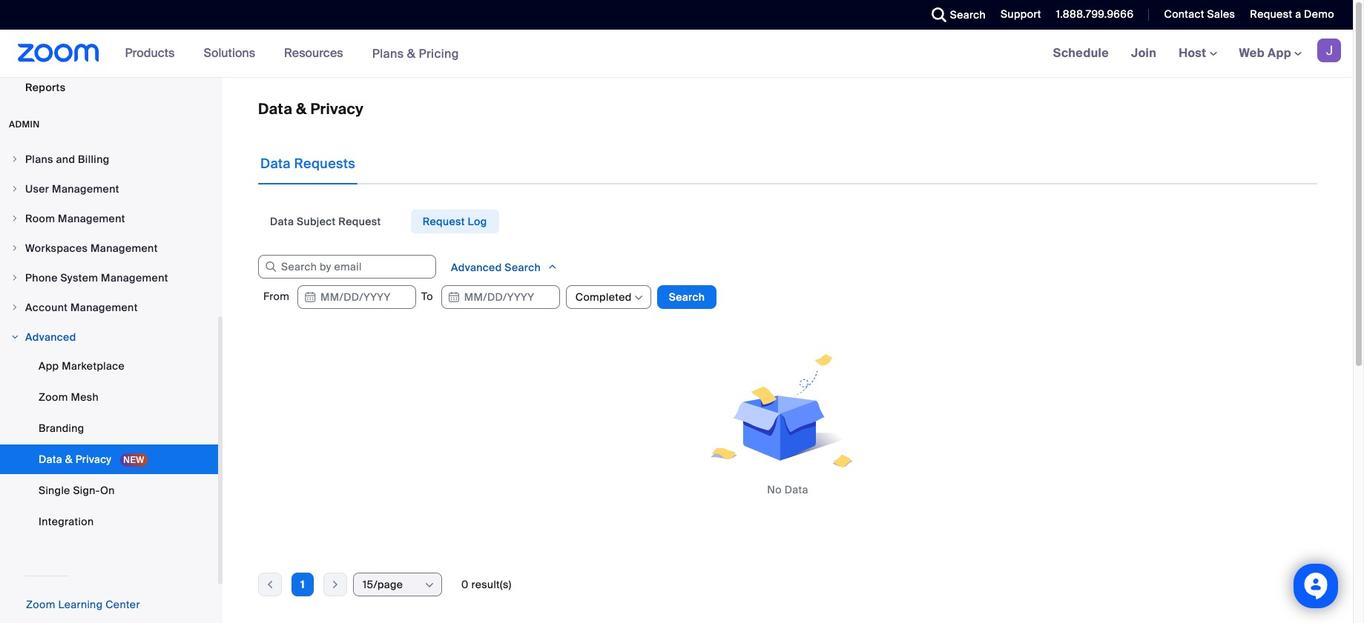 Task type: locate. For each thing, give the bounding box(es) containing it.
data
[[258, 99, 292, 119], [260, 155, 291, 173], [270, 215, 294, 228], [39, 453, 62, 467], [785, 484, 808, 497]]

0 vertical spatial plans
[[372, 46, 404, 61]]

data requests tab
[[258, 143, 358, 185]]

resources button
[[284, 30, 350, 77]]

to
[[421, 290, 436, 303]]

&
[[407, 46, 416, 61], [296, 99, 307, 119], [65, 453, 73, 467]]

app
[[1268, 45, 1291, 61], [39, 360, 59, 373]]

advanced up date picker text box
[[451, 261, 502, 274]]

zoom
[[39, 391, 68, 404], [26, 599, 55, 612]]

right image inside account management menu item
[[10, 303, 19, 312]]

up image
[[547, 260, 558, 274]]

privacy up requests
[[310, 99, 364, 119]]

from
[[263, 290, 292, 303]]

zoom left learning
[[26, 599, 55, 612]]

request log tab
[[411, 210, 499, 234]]

schedule link
[[1042, 30, 1120, 77]]

mesh
[[71, 391, 99, 404]]

app marketplace link
[[0, 352, 218, 381]]

right image for plans
[[10, 155, 19, 164]]

management inside account management menu item
[[70, 301, 138, 315]]

0 horizontal spatial data & privacy
[[39, 453, 114, 467]]

0 vertical spatial advanced
[[451, 261, 502, 274]]

advanced inside dropdown button
[[451, 261, 502, 274]]

1 vertical spatial advanced
[[25, 331, 76, 344]]

management
[[52, 182, 119, 196], [58, 212, 125, 225], [90, 242, 158, 255], [101, 271, 168, 285], [70, 301, 138, 315]]

0 horizontal spatial &
[[65, 453, 73, 467]]

1 horizontal spatial data & privacy
[[258, 99, 364, 119]]

0 horizontal spatial search
[[505, 261, 541, 274]]

request
[[1250, 7, 1292, 21], [338, 215, 381, 228], [423, 215, 465, 228]]

0 horizontal spatial search button
[[657, 286, 717, 309]]

admin
[[9, 119, 40, 131]]

2 horizontal spatial search
[[950, 8, 986, 22]]

data up single
[[39, 453, 62, 467]]

no
[[767, 484, 782, 497]]

data inside data subject request tab
[[270, 215, 294, 228]]

plans inside the product information navigation
[[372, 46, 404, 61]]

solutions button
[[204, 30, 262, 77]]

web app
[[1239, 45, 1291, 61]]

2 vertical spatial &
[[65, 453, 73, 467]]

management up workspaces management
[[58, 212, 125, 225]]

and
[[56, 153, 75, 166]]

management for room management
[[58, 212, 125, 225]]

1 vertical spatial plans
[[25, 153, 53, 166]]

search button right show options image
[[657, 286, 717, 309]]

data left the subject at the left top of page
[[270, 215, 294, 228]]

contact sales link
[[1153, 0, 1239, 30], [1164, 7, 1235, 21]]

1 vertical spatial data & privacy
[[39, 453, 114, 467]]

account
[[25, 301, 68, 315]]

learning
[[58, 599, 103, 612]]

right image for room
[[10, 214, 19, 223]]

1 horizontal spatial search button
[[920, 0, 990, 30]]

meetings navigation
[[1042, 30, 1353, 78]]

3 right image from the top
[[10, 303, 19, 312]]

15/page button
[[363, 574, 423, 596]]

zoom left mesh
[[39, 391, 68, 404]]

zoom for zoom learning center
[[26, 599, 55, 612]]

workspaces management menu item
[[0, 234, 218, 263]]

solutions
[[204, 45, 255, 61]]

user management menu item
[[0, 175, 218, 203]]

user management
[[25, 182, 119, 196]]

subject
[[297, 215, 336, 228]]

0 vertical spatial zoom
[[39, 391, 68, 404]]

phone system management
[[25, 271, 168, 285]]

plans
[[372, 46, 404, 61], [25, 153, 53, 166]]

data left requests
[[260, 155, 291, 173]]

& inside advanced menu
[[65, 453, 73, 467]]

data inside the "data requests" tab
[[260, 155, 291, 173]]

data & privacy inside advanced menu
[[39, 453, 114, 467]]

sales
[[1207, 7, 1235, 21]]

right image left account
[[10, 303, 19, 312]]

15/page
[[363, 579, 403, 592]]

right image inside workspaces management menu item
[[10, 244, 19, 253]]

phone
[[25, 271, 58, 285]]

1 horizontal spatial advanced
[[451, 261, 502, 274]]

data inside data & privacy link
[[39, 453, 62, 467]]

products
[[125, 45, 175, 61]]

right image inside advanced menu item
[[10, 333, 19, 342]]

right image inside phone system management menu item
[[10, 274, 19, 283]]

2 right image from the top
[[10, 274, 19, 283]]

management inside room management menu item
[[58, 212, 125, 225]]

integration
[[39, 516, 94, 529]]

search inside dropdown button
[[505, 261, 541, 274]]

0 horizontal spatial plans
[[25, 153, 53, 166]]

& down the branding
[[65, 453, 73, 467]]

single sign-on
[[39, 484, 115, 498]]

join link
[[1120, 30, 1168, 77]]

data & privacy up single sign-on
[[39, 453, 114, 467]]

product information navigation
[[114, 30, 470, 78]]

app up zoom mesh
[[39, 360, 59, 373]]

right image
[[10, 244, 19, 253], [10, 274, 19, 283], [10, 303, 19, 312]]

search button left support
[[920, 0, 990, 30]]

management inside workspaces management menu item
[[90, 242, 158, 255]]

Date Picker text field
[[297, 286, 416, 309]]

data & privacy up the "data requests" tab
[[258, 99, 364, 119]]

plans inside plans and billing 'menu item'
[[25, 153, 53, 166]]

host button
[[1179, 45, 1217, 61]]

reports
[[25, 81, 66, 94]]

right image for phone system management
[[10, 274, 19, 283]]

4 right image from the top
[[10, 333, 19, 342]]

result(s)
[[471, 579, 511, 592]]

1 right image from the top
[[10, 155, 19, 164]]

right image left workspaces
[[10, 244, 19, 253]]

0 vertical spatial app
[[1268, 45, 1291, 61]]

& up the "data requests" tab
[[296, 99, 307, 119]]

support link
[[990, 0, 1045, 30], [1001, 7, 1041, 21]]

management inside user management menu item
[[52, 182, 119, 196]]

plans and billing
[[25, 153, 109, 166]]

1 vertical spatial &
[[296, 99, 307, 119]]

request right the subject at the left top of page
[[338, 215, 381, 228]]

plans left pricing
[[372, 46, 404, 61]]

data subject request
[[270, 215, 381, 228]]

1 horizontal spatial privacy
[[310, 99, 364, 119]]

1 vertical spatial app
[[39, 360, 59, 373]]

request log
[[423, 215, 487, 228]]

0 vertical spatial &
[[407, 46, 416, 61]]

right image inside plans and billing 'menu item'
[[10, 155, 19, 164]]

room management
[[25, 212, 125, 225]]

1 horizontal spatial plans
[[372, 46, 404, 61]]

plans and billing menu item
[[0, 145, 218, 174]]

zoom inside advanced menu
[[39, 391, 68, 404]]

3 right image from the top
[[10, 214, 19, 223]]

0 vertical spatial data & privacy
[[258, 99, 364, 119]]

1
[[301, 579, 305, 592]]

1 horizontal spatial request
[[423, 215, 465, 228]]

1 horizontal spatial app
[[1268, 45, 1291, 61]]

branding link
[[0, 414, 218, 444]]

right image inside user management menu item
[[10, 185, 19, 194]]

0 horizontal spatial advanced
[[25, 331, 76, 344]]

advanced down account
[[25, 331, 76, 344]]

2 right image from the top
[[10, 185, 19, 194]]

2 vertical spatial search
[[669, 291, 705, 304]]

1 vertical spatial privacy
[[75, 453, 111, 467]]

advanced search button
[[439, 255, 570, 280]]

search left up "icon"
[[505, 261, 541, 274]]

app right web
[[1268, 45, 1291, 61]]

account management
[[25, 301, 138, 315]]

data & privacy
[[258, 99, 364, 119], [39, 453, 114, 467]]

management up account management menu item
[[101, 271, 168, 285]]

right image inside room management menu item
[[10, 214, 19, 223]]

zoom mesh
[[39, 391, 99, 404]]

profile picture image
[[1317, 39, 1341, 62]]

1 vertical spatial right image
[[10, 274, 19, 283]]

privacy
[[310, 99, 364, 119], [75, 453, 111, 467]]

1 horizontal spatial search
[[669, 291, 705, 304]]

search right show options image
[[669, 291, 705, 304]]

0 vertical spatial search
[[950, 8, 986, 22]]

2 horizontal spatial &
[[407, 46, 416, 61]]

& left pricing
[[407, 46, 416, 61]]

plans left and
[[25, 153, 53, 166]]

1 right image from the top
[[10, 244, 19, 253]]

privacy up sign-
[[75, 453, 111, 467]]

2 vertical spatial right image
[[10, 303, 19, 312]]

banner
[[0, 30, 1353, 78]]

1.888.799.9666 button
[[1045, 0, 1137, 30], [1056, 7, 1134, 21]]

management up phone system management menu item
[[90, 242, 158, 255]]

2 horizontal spatial request
[[1250, 7, 1292, 21]]

right image left phone
[[10, 274, 19, 283]]

demo
[[1304, 7, 1334, 21]]

plans for plans and billing
[[25, 153, 53, 166]]

advanced
[[451, 261, 502, 274], [25, 331, 76, 344]]

request left log
[[423, 215, 465, 228]]

contact
[[1164, 7, 1204, 21]]

advanced inside menu item
[[25, 331, 76, 344]]

request a demo link
[[1239, 0, 1353, 30], [1250, 7, 1334, 21]]

1 button
[[292, 573, 314, 597]]

0 vertical spatial right image
[[10, 244, 19, 253]]

plans & pricing link
[[372, 46, 459, 61], [372, 46, 459, 61]]

management up advanced menu item
[[70, 301, 138, 315]]

account management menu item
[[0, 294, 218, 322]]

app marketplace
[[39, 360, 125, 373]]

advanced search
[[451, 261, 543, 274]]

search left support
[[950, 8, 986, 22]]

app inside advanced menu
[[39, 360, 59, 373]]

search button
[[920, 0, 990, 30], [657, 286, 717, 309]]

search
[[950, 8, 986, 22], [505, 261, 541, 274], [669, 291, 705, 304]]

0 horizontal spatial app
[[39, 360, 59, 373]]

right image
[[10, 155, 19, 164], [10, 185, 19, 194], [10, 214, 19, 223], [10, 333, 19, 342]]

request left the a
[[1250, 7, 1292, 21]]

0 horizontal spatial privacy
[[75, 453, 111, 467]]

1 vertical spatial search
[[505, 261, 541, 274]]

management down billing
[[52, 182, 119, 196]]

1 vertical spatial zoom
[[26, 599, 55, 612]]

privacy inside advanced menu
[[75, 453, 111, 467]]

tabs of data requests tab list
[[258, 210, 499, 234]]



Task type: describe. For each thing, give the bounding box(es) containing it.
Search by email text field
[[258, 255, 436, 279]]

advanced menu
[[0, 352, 218, 539]]

support
[[1001, 7, 1041, 21]]

show options image
[[632, 292, 644, 304]]

zoom for zoom mesh
[[39, 391, 68, 404]]

join
[[1131, 45, 1156, 61]]

0 vertical spatial privacy
[[310, 99, 364, 119]]

system
[[60, 271, 98, 285]]

advanced menu item
[[0, 323, 218, 352]]

data right no
[[785, 484, 808, 497]]

banner containing products
[[0, 30, 1353, 78]]

request for request log
[[423, 215, 465, 228]]

zoom learning center
[[26, 599, 140, 612]]

Date Picker text field
[[441, 286, 560, 309]]

request a demo
[[1250, 7, 1334, 21]]

workspaces
[[25, 242, 88, 255]]

admin menu menu
[[0, 145, 218, 540]]

previous page image
[[259, 579, 281, 592]]

marketplace
[[62, 360, 125, 373]]

0 horizontal spatial request
[[338, 215, 381, 228]]

data for data subject request tab
[[270, 215, 294, 228]]

center
[[105, 599, 140, 612]]

log
[[468, 215, 487, 228]]

products button
[[125, 30, 181, 77]]

reports link
[[0, 73, 218, 102]]

data & privacy link
[[0, 445, 218, 475]]

request for request a demo
[[1250, 7, 1292, 21]]

data for the "data requests" tab
[[260, 155, 291, 173]]

right image for user
[[10, 185, 19, 194]]

plans & pricing
[[372, 46, 459, 61]]

sign-
[[73, 484, 100, 498]]

management for user management
[[52, 182, 119, 196]]

management for workspaces management
[[90, 242, 158, 255]]

0 vertical spatial search button
[[920, 0, 990, 30]]

web
[[1239, 45, 1265, 61]]

zoom learning center link
[[26, 599, 140, 612]]

web app button
[[1239, 45, 1302, 61]]

data requests
[[260, 155, 355, 173]]

resources
[[284, 45, 343, 61]]

room
[[25, 212, 55, 225]]

room management menu item
[[0, 205, 218, 233]]

a
[[1295, 7, 1301, 21]]

advanced for advanced search
[[451, 261, 502, 274]]

side navigation navigation
[[0, 0, 223, 624]]

workspaces management
[[25, 242, 158, 255]]

data subject request tab
[[258, 210, 393, 234]]

on
[[100, 484, 115, 498]]

integration link
[[0, 507, 218, 537]]

app inside meetings navigation
[[1268, 45, 1291, 61]]

branding
[[39, 422, 84, 435]]

zoom logo image
[[18, 44, 99, 62]]

right image for account management
[[10, 303, 19, 312]]

advanced for advanced
[[25, 331, 76, 344]]

data for data & privacy link
[[39, 453, 62, 467]]

single
[[39, 484, 70, 498]]

management for account management
[[70, 301, 138, 315]]

show options image
[[424, 580, 435, 592]]

1.888.799.9666
[[1056, 7, 1134, 21]]

phone system management menu item
[[0, 264, 218, 292]]

1 horizontal spatial &
[[296, 99, 307, 119]]

contact sales
[[1164, 7, 1235, 21]]

requests
[[294, 155, 355, 173]]

next page image
[[324, 579, 346, 592]]

single sign-on link
[[0, 476, 218, 506]]

billing
[[78, 153, 109, 166]]

0
[[461, 579, 469, 592]]

no data
[[767, 484, 808, 497]]

& inside the product information navigation
[[407, 46, 416, 61]]

completed
[[575, 291, 632, 304]]

zoom mesh link
[[0, 383, 218, 412]]

management inside phone system management menu item
[[101, 271, 168, 285]]

0 result(s)
[[461, 579, 511, 592]]

plans for plans & pricing
[[372, 46, 404, 61]]

pricing
[[419, 46, 459, 61]]

user
[[25, 182, 49, 196]]

1 vertical spatial search button
[[657, 286, 717, 309]]

right image for workspaces management
[[10, 244, 19, 253]]

data down the product information navigation
[[258, 99, 292, 119]]

schedule
[[1053, 45, 1109, 61]]

completed button
[[575, 286, 632, 309]]

host
[[1179, 45, 1209, 61]]



Task type: vqa. For each thing, say whether or not it's contained in the screenshot.
2nd heading from the left
no



